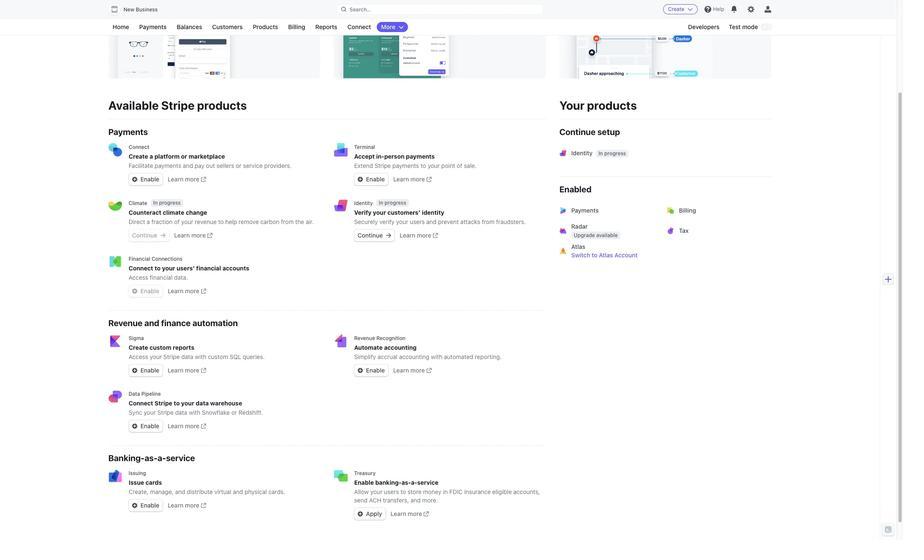 Task type: locate. For each thing, give the bounding box(es) containing it.
warehouse
[[210, 400, 242, 407]]

1 vertical spatial a-
[[411, 479, 417, 487]]

1 access from the top
[[129, 274, 148, 281]]

prevent
[[438, 218, 459, 226]]

learn for manage,
[[168, 502, 183, 509]]

0 horizontal spatial in progress
[[153, 200, 181, 206]]

svg image inside apply link
[[358, 512, 363, 517]]

in progress for verify your customers' identity securely verify your users and prevent attacks from fraudsters.
[[379, 200, 406, 206]]

1 vertical spatial revenue
[[354, 335, 375, 342]]

your down customers'
[[396, 218, 408, 226]]

svg image down verify
[[386, 233, 391, 238]]

enable link for access your stripe data with custom sql queries.
[[129, 365, 163, 377]]

2 vertical spatial or
[[231, 409, 237, 417]]

to inside the atlas switch to atlas account
[[592, 252, 597, 259]]

0 horizontal spatial identity
[[354, 200, 373, 206]]

tax link
[[662, 221, 772, 241]]

1 horizontal spatial custom
[[208, 354, 228, 361]]

providers.
[[264, 162, 292, 169]]

balances
[[177, 23, 202, 30]]

create up developers link
[[668, 6, 685, 12]]

enable link for extend stripe payments to your point of sale.
[[354, 174, 388, 185]]

and right manage,
[[175, 489, 185, 496]]

in
[[443, 489, 448, 496]]

1 horizontal spatial a-
[[411, 479, 417, 487]]

learn for access
[[168, 367, 183, 374]]

users up transfers,
[[384, 489, 399, 496]]

enable down "treasury"
[[354, 479, 374, 487]]

1 vertical spatial as-
[[402, 479, 411, 487]]

from inside counteract climate change direct a fraction of your revenue to help remove carbon from the air.
[[281, 218, 294, 226]]

svg image for issuing issue cards create, manage, and distribute virtual and physical cards.
[[132, 504, 137, 509]]

with inside data pipeline connect stripe to your data warehouse sync your stripe data with snowflake or redshift.
[[189, 409, 200, 417]]

more for create,
[[185, 502, 199, 509]]

learn down "reports" at the left
[[168, 367, 183, 374]]

more down store
[[408, 511, 422, 518]]

1 horizontal spatial identity
[[571, 150, 593, 157]]

learn more down data pipeline connect stripe to your data warehouse sync your stripe data with snowflake or redshift.
[[168, 423, 199, 430]]

a- up store
[[411, 479, 417, 487]]

create for revenue and finance automation
[[129, 344, 148, 351]]

enable link for facilitate payments and pay out sellers or service providers.
[[129, 174, 163, 185]]

1 horizontal spatial progress
[[385, 200, 406, 206]]

learn more
[[168, 176, 199, 183], [393, 176, 425, 183], [174, 232, 206, 239], [400, 232, 431, 239], [168, 288, 199, 295], [168, 367, 199, 374], [393, 367, 425, 374], [168, 423, 199, 430], [168, 502, 199, 509], [391, 511, 422, 518]]

2 access from the top
[[129, 354, 148, 361]]

with
[[195, 354, 206, 361], [431, 354, 442, 361], [189, 409, 200, 417]]

identity
[[422, 209, 444, 216]]

1 vertical spatial of
[[174, 218, 180, 226]]

a-
[[158, 454, 166, 463], [411, 479, 417, 487]]

0 horizontal spatial service
[[166, 454, 195, 463]]

continue down your
[[560, 127, 596, 137]]

0 vertical spatial a-
[[158, 454, 166, 463]]

svg image
[[132, 177, 137, 182], [132, 289, 137, 294], [358, 512, 363, 517]]

allow
[[354, 489, 369, 496]]

or down warehouse
[[231, 409, 237, 417]]

payments right person
[[406, 153, 435, 160]]

of down climate
[[174, 218, 180, 226]]

and down identity
[[426, 218, 437, 226]]

learn more down data. on the left of page
[[168, 288, 199, 295]]

1 horizontal spatial as-
[[402, 479, 411, 487]]

progress down setup in the top of the page
[[604, 150, 626, 157]]

1 vertical spatial create
[[129, 153, 148, 160]]

in for counteract climate change direct a fraction of your revenue to help remove carbon from the air.
[[153, 200, 158, 206]]

more for person
[[411, 176, 425, 183]]

1 horizontal spatial products
[[587, 98, 637, 112]]

your
[[560, 98, 585, 112]]

revenue
[[108, 319, 143, 328], [354, 335, 375, 342]]

available
[[596, 232, 618, 239]]

learn down accrual
[[393, 367, 409, 374]]

2 horizontal spatial continue
[[560, 127, 596, 137]]

data.
[[174, 274, 188, 281]]

0 vertical spatial custom
[[150, 344, 171, 351]]

svg image for data pipeline connect stripe to your data warehouse sync your stripe data with snowflake or redshift.
[[132, 424, 137, 429]]

with left snowflake
[[189, 409, 200, 417]]

0 vertical spatial as-
[[145, 454, 158, 463]]

a- up "cards"
[[158, 454, 166, 463]]

learn down customers'
[[400, 232, 415, 239]]

learn more link for direct
[[174, 231, 212, 240]]

2 vertical spatial create
[[129, 344, 148, 351]]

service
[[243, 162, 263, 169], [166, 454, 195, 463], [417, 479, 439, 487]]

billing link
[[284, 22, 309, 32], [662, 201, 772, 221]]

learn more link down "reports" at the left
[[168, 367, 206, 375]]

learn more down accrual
[[393, 367, 425, 374]]

eligible
[[492, 489, 512, 496]]

continue setup
[[560, 127, 620, 137]]

more for identity
[[417, 232, 431, 239]]

svg image down financial
[[132, 289, 137, 294]]

verify
[[354, 209, 372, 216]]

learn more for identity
[[400, 232, 431, 239]]

0 horizontal spatial users
[[384, 489, 399, 496]]

more button
[[377, 22, 408, 32]]

carbon
[[260, 218, 279, 226]]

enable up pipeline
[[140, 367, 159, 374]]

create inside connect create a platform or marketplace facilitate payments and pay out sellers or service providers.
[[129, 153, 148, 160]]

in
[[599, 150, 603, 157], [153, 200, 158, 206], [379, 200, 383, 206]]

learn more link down 'distribute'
[[168, 502, 206, 510]]

to inside data pipeline connect stripe to your data warehouse sync your stripe data with snowflake or redshift.
[[174, 400, 180, 407]]

svg image down facilitate on the top of page
[[132, 177, 137, 182]]

sigma create custom reports access your stripe data with custom sql queries.
[[129, 335, 265, 361]]

1 vertical spatial access
[[129, 354, 148, 361]]

financial
[[196, 265, 221, 272], [150, 274, 173, 281]]

mode
[[742, 23, 758, 30]]

revenue for revenue and finance automation
[[108, 319, 143, 328]]

switch to atlas account button
[[571, 251, 638, 260]]

learn more down customers'
[[400, 232, 431, 239]]

2 vertical spatial svg image
[[358, 512, 363, 517]]

your down connections
[[162, 265, 175, 272]]

svg image for revenue recognition automate accounting simplify accrual accounting with automated reporting.
[[358, 368, 363, 373]]

0 horizontal spatial from
[[281, 218, 294, 226]]

svg image down send
[[358, 512, 363, 517]]

1 horizontal spatial atlas
[[599, 252, 613, 259]]

create inside sigma create custom reports access your stripe data with custom sql queries.
[[129, 344, 148, 351]]

out
[[206, 162, 215, 169]]

data pipeline connect stripe to your data warehouse sync your stripe data with snowflake or redshift.
[[129, 391, 263, 417]]

data inside sigma create custom reports access your stripe data with custom sql queries.
[[181, 354, 193, 361]]

1 horizontal spatial in
[[379, 200, 383, 206]]

climate
[[129, 200, 147, 206]]

connect
[[347, 23, 371, 30], [129, 144, 149, 150], [129, 265, 153, 272], [129, 400, 153, 407]]

svg image inside continue link
[[386, 233, 391, 238]]

billing left reports
[[288, 23, 305, 30]]

enable down "sync"
[[140, 423, 159, 430]]

more for reports
[[185, 367, 199, 374]]

0 horizontal spatial continue
[[132, 232, 157, 239]]

1 vertical spatial users
[[384, 489, 399, 496]]

identity down continue setup
[[571, 150, 593, 157]]

0 horizontal spatial as-
[[145, 454, 158, 463]]

1 horizontal spatial users
[[410, 218, 425, 226]]

cards
[[146, 479, 162, 487]]

0 vertical spatial create
[[668, 6, 685, 12]]

0 vertical spatial users
[[410, 218, 425, 226]]

0 vertical spatial payments
[[139, 23, 167, 30]]

and inside the "verify your customers' identity securely verify your users and prevent attacks from fraudsters."
[[426, 218, 437, 226]]

as- up store
[[402, 479, 411, 487]]

1 horizontal spatial continue
[[358, 232, 383, 239]]

enable down facilitate on the top of page
[[140, 176, 159, 183]]

1 vertical spatial atlas
[[599, 252, 613, 259]]

enable button
[[129, 286, 163, 297]]

0 horizontal spatial revenue
[[108, 319, 143, 328]]

in down setup in the top of the page
[[599, 150, 603, 157]]

money
[[423, 489, 441, 496]]

more down revenue recognition automate accounting simplify accrual accounting with automated reporting.
[[411, 367, 425, 374]]

0 vertical spatial financial
[[196, 265, 221, 272]]

enable for sync your stripe data with snowflake or redshift.
[[140, 423, 159, 430]]

to
[[421, 162, 426, 169], [218, 218, 224, 226], [592, 252, 597, 259], [155, 265, 161, 272], [174, 400, 180, 407], [401, 489, 406, 496]]

connect up "sync"
[[129, 400, 153, 407]]

service up "money"
[[417, 479, 439, 487]]

learn for your
[[168, 288, 183, 295]]

and right virtual
[[233, 489, 243, 496]]

from right attacks
[[482, 218, 495, 226]]

a inside counteract climate change direct a fraction of your revenue to help remove carbon from the air.
[[147, 218, 150, 226]]

0 vertical spatial identity
[[571, 150, 593, 157]]

learn
[[168, 176, 183, 183], [393, 176, 409, 183], [174, 232, 190, 239], [400, 232, 415, 239], [168, 288, 183, 295], [168, 367, 183, 374], [393, 367, 409, 374], [168, 423, 183, 430], [168, 502, 183, 509], [391, 511, 406, 518]]

learn more for person
[[393, 176, 425, 183]]

0 vertical spatial service
[[243, 162, 263, 169]]

learn more link down transfers,
[[391, 510, 429, 519]]

help
[[713, 6, 724, 12]]

banking-
[[375, 479, 402, 487]]

apply
[[366, 511, 382, 518]]

0 vertical spatial a
[[150, 153, 153, 160]]

a down counteract
[[147, 218, 150, 226]]

data
[[181, 354, 193, 361], [196, 400, 209, 407], [175, 409, 187, 417]]

1 horizontal spatial service
[[243, 162, 263, 169]]

1 from from the left
[[281, 218, 294, 226]]

learn more link for create,
[[168, 502, 206, 510]]

of left sale.
[[457, 162, 462, 169]]

progress up climate
[[159, 200, 181, 206]]

enable link down simplify
[[354, 365, 388, 377]]

0 vertical spatial revenue
[[108, 319, 143, 328]]

0 horizontal spatial financial
[[150, 274, 173, 281]]

service left providers.
[[243, 162, 263, 169]]

counteract climate change direct a fraction of your revenue to help remove carbon from the air.
[[129, 209, 314, 226]]

your inside sigma create custom reports access your stripe data with custom sql queries.
[[150, 354, 162, 361]]

reports
[[315, 23, 337, 30]]

0 vertical spatial svg image
[[132, 177, 137, 182]]

learn more for accounting
[[393, 367, 425, 374]]

users inside treasury enable banking-as-a-service allow your users to store money in fdic insurance eligible accounts, send ach transfers, and more.
[[384, 489, 399, 496]]

1 vertical spatial billing link
[[662, 201, 772, 221]]

0 vertical spatial of
[[457, 162, 462, 169]]

1 vertical spatial billing
[[679, 207, 696, 214]]

learn more link for stripe
[[168, 422, 206, 431]]

users down customers'
[[410, 218, 425, 226]]

learn more link down pay
[[168, 175, 206, 184]]

help button
[[701, 3, 728, 16]]

0 vertical spatial billing
[[288, 23, 305, 30]]

2 products from the left
[[587, 98, 637, 112]]

treasury enable banking-as-a-service allow your users to store money in fdic insurance eligible accounts, send ach transfers, and more.
[[354, 471, 540, 504]]

payments link up available
[[554, 201, 664, 221]]

0 horizontal spatial billing
[[288, 23, 305, 30]]

atlas
[[571, 243, 585, 251], [599, 252, 613, 259]]

0 vertical spatial access
[[129, 274, 148, 281]]

your inside financial connections connect to your users' financial accounts access financial data.
[[162, 265, 175, 272]]

as-
[[145, 454, 158, 463], [402, 479, 411, 487]]

continue inside button
[[132, 232, 157, 239]]

1 vertical spatial financial
[[150, 274, 173, 281]]

users'
[[177, 265, 195, 272]]

0 horizontal spatial in
[[153, 200, 158, 206]]

learn more link for to
[[168, 287, 206, 296]]

learn more link down terminal accept in-person payments extend stripe payments to your point of sale.
[[393, 175, 432, 184]]

create up facilitate on the top of page
[[129, 153, 148, 160]]

learn more link down data pipeline connect stripe to your data warehouse sync your stripe data with snowflake or redshift.
[[168, 422, 206, 431]]

learn down data pipeline connect stripe to your data warehouse sync your stripe data with snowflake or redshift.
[[168, 423, 183, 430]]

in progress down setup in the top of the page
[[599, 150, 626, 157]]

svg image inside continue button
[[161, 233, 166, 238]]

progress
[[604, 150, 626, 157], [159, 200, 181, 206], [385, 200, 406, 206]]

svg image down fraction
[[161, 233, 166, 238]]

sigma
[[129, 335, 144, 342]]

data left snowflake
[[175, 409, 187, 417]]

in progress for counteract climate change direct a fraction of your revenue to help remove carbon from the air.
[[153, 200, 181, 206]]

billing up the tax
[[679, 207, 696, 214]]

your inside terminal accept in-person payments extend stripe payments to your point of sale.
[[428, 162, 440, 169]]

svg image
[[358, 177, 363, 182], [161, 233, 166, 238], [386, 233, 391, 238], [132, 368, 137, 373], [358, 368, 363, 373], [132, 424, 137, 429], [132, 504, 137, 509]]

svg image for enable
[[358, 512, 363, 517]]

learn more down revenue
[[174, 232, 206, 239]]

identity
[[571, 150, 593, 157], [354, 200, 373, 206]]

learn more link down revenue
[[174, 231, 212, 240]]

learn more down terminal accept in-person payments extend stripe payments to your point of sale.
[[393, 176, 425, 183]]

1 horizontal spatial in progress
[[379, 200, 406, 206]]

enable down create,
[[140, 502, 159, 509]]

payments link
[[135, 22, 171, 32], [554, 201, 664, 221]]

payments inside connect create a platform or marketplace facilitate payments and pay out sellers or service providers.
[[155, 162, 181, 169]]

payments
[[139, 23, 167, 30], [108, 127, 148, 137], [571, 207, 599, 214]]

accounting right accrual
[[399, 354, 429, 361]]

enable down extend
[[366, 176, 385, 183]]

svg image for create
[[132, 177, 137, 182]]

and
[[183, 162, 193, 169], [426, 218, 437, 226], [144, 319, 159, 328], [175, 489, 185, 496], [233, 489, 243, 496], [411, 497, 421, 504]]

radar upgrade available
[[571, 223, 618, 239]]

1 horizontal spatial revenue
[[354, 335, 375, 342]]

sync
[[129, 409, 142, 417]]

in-
[[376, 153, 384, 160]]

learn more link for identity
[[400, 231, 438, 240]]

1 horizontal spatial billing link
[[662, 201, 772, 221]]

enable down simplify
[[366, 367, 385, 374]]

banking-
[[108, 454, 145, 463]]

enable for facilitate payments and pay out sellers or service providers.
[[140, 176, 159, 183]]

direct
[[129, 218, 145, 226]]

atlas up the switch
[[571, 243, 585, 251]]

more down terminal accept in-person payments extend stripe payments to your point of sale.
[[411, 176, 425, 183]]

a
[[150, 153, 153, 160], [147, 218, 150, 226]]

learn down platform
[[168, 176, 183, 183]]

financial right users'
[[196, 265, 221, 272]]

continue down direct
[[132, 232, 157, 239]]

2 from from the left
[[482, 218, 495, 226]]

connect create a platform or marketplace facilitate payments and pay out sellers or service providers.
[[129, 144, 292, 169]]

a- inside treasury enable banking-as-a-service allow your users to store money in fdic insurance eligible accounts, send ach transfers, and more.
[[411, 479, 417, 487]]

service inside connect create a platform or marketplace facilitate payments and pay out sellers or service providers.
[[243, 162, 263, 169]]

service up issuing issue cards create, manage, and distribute virtual and physical cards.
[[166, 454, 195, 463]]

payments down the business at the left of page
[[139, 23, 167, 30]]

0 horizontal spatial progress
[[159, 200, 181, 206]]

products
[[197, 98, 247, 112], [587, 98, 637, 112]]

learn more for to
[[168, 288, 199, 295]]

new
[[124, 6, 134, 13]]

learn down transfers,
[[391, 511, 406, 518]]

1 vertical spatial svg image
[[132, 289, 137, 294]]

more down data pipeline connect stripe to your data warehouse sync your stripe data with snowflake or redshift.
[[185, 423, 199, 430]]

available stripe products
[[108, 98, 247, 112]]

air.
[[306, 218, 314, 226]]

access inside sigma create custom reports access your stripe data with custom sql queries.
[[129, 354, 148, 361]]

data up snowflake
[[196, 400, 209, 407]]

learn for a
[[174, 232, 190, 239]]

learn down person
[[393, 176, 409, 183]]

enable down financial
[[140, 288, 159, 295]]

1 horizontal spatial billing
[[679, 207, 696, 214]]

to inside treasury enable banking-as-a-service allow your users to store money in fdic insurance eligible accounts, send ach transfers, and more.
[[401, 489, 406, 496]]

accounting down the recognition
[[384, 344, 417, 351]]

connect inside financial connections connect to your users' financial accounts access financial data.
[[129, 265, 153, 272]]

2 horizontal spatial service
[[417, 479, 439, 487]]

1 horizontal spatial of
[[457, 162, 462, 169]]

connect up facilitate on the top of page
[[129, 144, 149, 150]]

svg image up data
[[132, 368, 137, 373]]

learn more link for accounting
[[393, 367, 432, 375]]

learn for or
[[168, 176, 183, 183]]

1 horizontal spatial from
[[482, 218, 495, 226]]

2 vertical spatial payments
[[571, 207, 599, 214]]

svg image inside enable link
[[132, 177, 137, 182]]

a up facilitate on the top of page
[[150, 153, 153, 160]]

enable link for simplify accrual accounting with automated reporting.
[[354, 365, 388, 377]]

create,
[[129, 489, 148, 496]]

in progress
[[599, 150, 626, 157], [153, 200, 181, 206], [379, 200, 406, 206]]

1 vertical spatial data
[[196, 400, 209, 407]]

2 vertical spatial service
[[417, 479, 439, 487]]

your inside treasury enable banking-as-a-service allow your users to store money in fdic insurance eligible accounts, send ach transfers, and more.
[[370, 489, 382, 496]]

access inside financial connections connect to your users' financial accounts access financial data.
[[129, 274, 148, 281]]

1 vertical spatial a
[[147, 218, 150, 226]]

with inside sigma create custom reports access your stripe data with custom sql queries.
[[195, 354, 206, 361]]

0 vertical spatial payments link
[[135, 22, 171, 32]]

in up counteract
[[153, 200, 158, 206]]

1 vertical spatial payments link
[[554, 201, 664, 221]]

enable link down extend
[[354, 174, 388, 185]]

progress for counteract climate change direct a fraction of your revenue to help remove carbon from the air.
[[159, 200, 181, 206]]

payments link down the business at the left of page
[[135, 22, 171, 32]]

0 horizontal spatial billing link
[[284, 22, 309, 32]]

billing link up the tax
[[662, 201, 772, 221]]

learn for a-
[[391, 511, 406, 518]]

in up verify
[[379, 200, 383, 206]]

enable link down facilitate on the top of page
[[129, 174, 163, 185]]

your up pipeline
[[150, 354, 162, 361]]

automate
[[354, 344, 383, 351]]

1 vertical spatial accounting
[[399, 354, 429, 361]]

climate
[[163, 209, 184, 216]]

change
[[186, 209, 207, 216]]

access down sigma
[[129, 354, 148, 361]]

developers
[[688, 23, 720, 30]]

learn down climate
[[174, 232, 190, 239]]

2 vertical spatial data
[[175, 409, 187, 417]]

svg image down "sync"
[[132, 424, 137, 429]]

0 horizontal spatial atlas
[[571, 243, 585, 251]]

learn down manage,
[[168, 502, 183, 509]]

more down 'distribute'
[[185, 502, 199, 509]]

payments
[[406, 153, 435, 160], [155, 162, 181, 169], [392, 162, 419, 169]]

0 vertical spatial data
[[181, 354, 193, 361]]

revenue up sigma
[[108, 319, 143, 328]]

simplify
[[354, 354, 376, 361]]

users inside the "verify your customers' identity securely verify your users and prevent attacks from fraudsters."
[[410, 218, 425, 226]]

learn more down pay
[[168, 176, 199, 183]]

fdic
[[449, 489, 463, 496]]

as- up the issuing
[[145, 454, 158, 463]]

0 horizontal spatial products
[[197, 98, 247, 112]]

revenue inside revenue recognition automate accounting simplify accrual accounting with automated reporting.
[[354, 335, 375, 342]]

and down store
[[411, 497, 421, 504]]

0 horizontal spatial of
[[174, 218, 180, 226]]

enable link for create, manage, and distribute virtual and physical cards.
[[129, 500, 163, 512]]

or right platform
[[181, 153, 187, 160]]

0 vertical spatial or
[[181, 153, 187, 160]]

sellers
[[217, 162, 234, 169]]



Task type: vqa. For each thing, say whether or not it's contained in the screenshot.


Task type: describe. For each thing, give the bounding box(es) containing it.
learn more link for reports
[[168, 367, 206, 375]]

connect inside connect create a platform or marketplace facilitate payments and pay out sellers or service providers.
[[129, 144, 149, 150]]

platform
[[154, 153, 180, 160]]

of inside counteract climate change direct a fraction of your revenue to help remove carbon from the air.
[[174, 218, 180, 226]]

setup
[[597, 127, 620, 137]]

financial
[[129, 256, 150, 262]]

your inside counteract climate change direct a fraction of your revenue to help remove carbon from the air.
[[181, 218, 193, 226]]

accept
[[354, 153, 375, 160]]

1 horizontal spatial payments link
[[554, 201, 664, 221]]

payments for facilitate payments and pay out sellers or service providers.
[[155, 162, 181, 169]]

connections
[[152, 256, 182, 262]]

enable inside enable button
[[140, 288, 159, 295]]

reporting.
[[475, 354, 502, 361]]

learn more for stripe
[[168, 423, 199, 430]]

with inside revenue recognition automate accounting simplify accrual accounting with automated reporting.
[[431, 354, 442, 361]]

terminal
[[354, 144, 375, 150]]

0 vertical spatial atlas
[[571, 243, 585, 251]]

test
[[729, 23, 741, 30]]

learn more for create,
[[168, 502, 199, 509]]

from inside the "verify your customers' identity securely verify your users and prevent attacks from fraudsters."
[[482, 218, 495, 226]]

developers link
[[684, 22, 724, 32]]

svg image for terminal accept in-person payments extend stripe payments to your point of sale.
[[358, 177, 363, 182]]

test mode
[[729, 23, 758, 30]]

of inside terminal accept in-person payments extend stripe payments to your point of sale.
[[457, 162, 462, 169]]

0 vertical spatial billing link
[[284, 22, 309, 32]]

1 vertical spatial service
[[166, 454, 195, 463]]

accounts,
[[513, 489, 540, 496]]

a inside connect create a platform or marketplace facilitate payments and pay out sellers or service providers.
[[150, 153, 153, 160]]

enable for create, manage, and distribute virtual and physical cards.
[[140, 502, 159, 509]]

issuing issue cards create, manage, and distribute virtual and physical cards.
[[129, 471, 285, 496]]

sql
[[230, 354, 241, 361]]

0 horizontal spatial a-
[[158, 454, 166, 463]]

payments for extend stripe payments to your point of sale.
[[392, 162, 419, 169]]

more for platform
[[185, 176, 199, 183]]

revenue recognition automate accounting simplify accrual accounting with automated reporting.
[[354, 335, 502, 361]]

service inside treasury enable banking-as-a-service allow your users to store money in fdic insurance eligible accounts, send ach transfers, and more.
[[417, 479, 439, 487]]

new business button
[[108, 3, 166, 15]]

your products
[[560, 98, 637, 112]]

fraudsters.
[[496, 218, 526, 226]]

continue for continue button
[[132, 232, 157, 239]]

customers'
[[388, 209, 420, 216]]

svg image for verify your customers' identity securely verify your users and prevent attacks from fraudsters.
[[386, 233, 391, 238]]

available
[[108, 98, 159, 112]]

point
[[441, 162, 455, 169]]

to inside counteract climate change direct a fraction of your revenue to help remove carbon from the air.
[[218, 218, 224, 226]]

learn more link for as-
[[391, 510, 429, 519]]

your up verify
[[373, 209, 386, 216]]

upgrade
[[574, 232, 595, 239]]

enable inside treasury enable banking-as-a-service allow your users to store money in fdic insurance eligible accounts, send ach transfers, and more.
[[354, 479, 374, 487]]

learn more for direct
[[174, 232, 206, 239]]

your left warehouse
[[181, 400, 194, 407]]

more for direct
[[191, 232, 206, 239]]

svg image inside enable button
[[132, 289, 137, 294]]

radar
[[571, 223, 588, 230]]

business
[[136, 6, 158, 13]]

2 horizontal spatial in
[[599, 150, 603, 157]]

learn more for reports
[[168, 367, 199, 374]]

home link
[[108, 22, 133, 32]]

learn for to
[[168, 423, 183, 430]]

revenue for revenue recognition automate accounting simplify accrual accounting with automated reporting.
[[354, 335, 375, 342]]

customers link
[[208, 22, 247, 32]]

Search… search field
[[336, 4, 544, 15]]

the
[[295, 218, 304, 226]]

securely
[[354, 218, 378, 226]]

recognition
[[376, 335, 406, 342]]

1 products from the left
[[197, 98, 247, 112]]

accrual
[[378, 354, 398, 361]]

apply link
[[354, 509, 386, 520]]

revenue
[[195, 218, 217, 226]]

create for payments
[[129, 153, 148, 160]]

learn more for as-
[[391, 511, 422, 518]]

0 horizontal spatial custom
[[150, 344, 171, 351]]

and left finance
[[144, 319, 159, 328]]

enable for simplify accrual accounting with automated reporting.
[[366, 367, 385, 374]]

new business
[[124, 6, 158, 13]]

more for accounting
[[411, 367, 425, 374]]

1 vertical spatial payments
[[108, 127, 148, 137]]

as- inside treasury enable banking-as-a-service allow your users to store money in fdic insurance eligible accounts, send ach transfers, and more.
[[402, 479, 411, 487]]

ach
[[369, 497, 381, 504]]

learn for payments
[[393, 176, 409, 183]]

balances link
[[173, 22, 206, 32]]

learn more for platform
[[168, 176, 199, 183]]

cards.
[[268, 489, 285, 496]]

customers
[[212, 23, 243, 30]]

learn for securely
[[400, 232, 415, 239]]

2 horizontal spatial progress
[[604, 150, 626, 157]]

reports
[[173, 344, 194, 351]]

stripe inside sigma create custom reports access your stripe data with custom sql queries.
[[163, 354, 180, 361]]

account
[[615, 252, 638, 259]]

attacks
[[460, 218, 480, 226]]

0 horizontal spatial payments link
[[135, 22, 171, 32]]

enable link for sync your stripe data with snowflake or redshift.
[[129, 421, 163, 433]]

issuing
[[129, 471, 146, 477]]

more for as-
[[408, 511, 422, 518]]

to inside terminal accept in-person payments extend stripe payments to your point of sale.
[[421, 162, 426, 169]]

physical
[[245, 489, 267, 496]]

1 vertical spatial or
[[236, 162, 241, 169]]

learn for simplify
[[393, 367, 409, 374]]

data
[[129, 391, 140, 398]]

automated
[[444, 354, 473, 361]]

search…
[[350, 6, 371, 12]]

learn more link for platform
[[168, 175, 206, 184]]

issue
[[129, 479, 144, 487]]

Search… text field
[[336, 4, 544, 15]]

and inside treasury enable banking-as-a-service allow your users to store money in fdic insurance eligible accounts, send ach transfers, and more.
[[411, 497, 421, 504]]

stripe inside terminal accept in-person payments extend stripe payments to your point of sale.
[[375, 162, 391, 169]]

notifications image
[[731, 6, 738, 13]]

in for verify your customers' identity securely verify your users and prevent attacks from fraudsters.
[[379, 200, 383, 206]]

1 vertical spatial identity
[[354, 200, 373, 206]]

counteract
[[129, 209, 161, 216]]

help
[[225, 218, 237, 226]]

create button
[[663, 4, 698, 14]]

banking-as-a-service
[[108, 454, 195, 463]]

to inside financial connections connect to your users' financial accounts access financial data.
[[155, 265, 161, 272]]

your right "sync"
[[144, 409, 156, 417]]

more for to
[[185, 288, 199, 295]]

1 vertical spatial custom
[[208, 354, 228, 361]]

pay
[[195, 162, 204, 169]]

accounts
[[223, 265, 249, 272]]

more for stripe
[[185, 423, 199, 430]]

queries.
[[243, 354, 265, 361]]

2 horizontal spatial in progress
[[599, 150, 626, 157]]

remove
[[239, 218, 259, 226]]

terminal accept in-person payments extend stripe payments to your point of sale.
[[354, 144, 477, 169]]

revenue and finance automation
[[108, 319, 238, 328]]

tax
[[679, 227, 689, 234]]

atlas switch to atlas account
[[571, 243, 638, 259]]

products link
[[249, 22, 282, 32]]

connect inside data pipeline connect stripe to your data warehouse sync your stripe data with snowflake or redshift.
[[129, 400, 153, 407]]

switch
[[571, 252, 590, 259]]

financial connections connect to your users' financial accounts access financial data.
[[129, 256, 249, 281]]

and inside connect create a platform or marketplace facilitate payments and pay out sellers or service providers.
[[183, 162, 193, 169]]

verify
[[379, 218, 395, 226]]

0 vertical spatial accounting
[[384, 344, 417, 351]]

pipeline
[[141, 391, 161, 398]]

marketplace
[[189, 153, 225, 160]]

verify your customers' identity securely verify your users and prevent attacks from fraudsters.
[[354, 209, 526, 226]]

connect down search…
[[347, 23, 371, 30]]

progress for verify your customers' identity securely verify your users and prevent attacks from fraudsters.
[[385, 200, 406, 206]]

learn more link for person
[[393, 175, 432, 184]]

1 horizontal spatial financial
[[196, 265, 221, 272]]

enable for extend stripe payments to your point of sale.
[[366, 176, 385, 183]]

distribute
[[187, 489, 213, 496]]

continue for continue link
[[358, 232, 383, 239]]

enable for access your stripe data with custom sql queries.
[[140, 367, 159, 374]]

treasury
[[354, 471, 376, 477]]

virtual
[[214, 489, 231, 496]]

insurance
[[464, 489, 491, 496]]

or inside data pipeline connect stripe to your data warehouse sync your stripe data with snowflake or redshift.
[[231, 409, 237, 417]]

svg image for sigma create custom reports access your stripe data with custom sql queries.
[[132, 368, 137, 373]]

create inside create button
[[668, 6, 685, 12]]

more.
[[422, 497, 438, 504]]

person
[[384, 153, 405, 160]]

finance
[[161, 319, 191, 328]]

snowflake
[[202, 409, 230, 417]]

home
[[113, 23, 129, 30]]

send
[[354, 497, 368, 504]]



